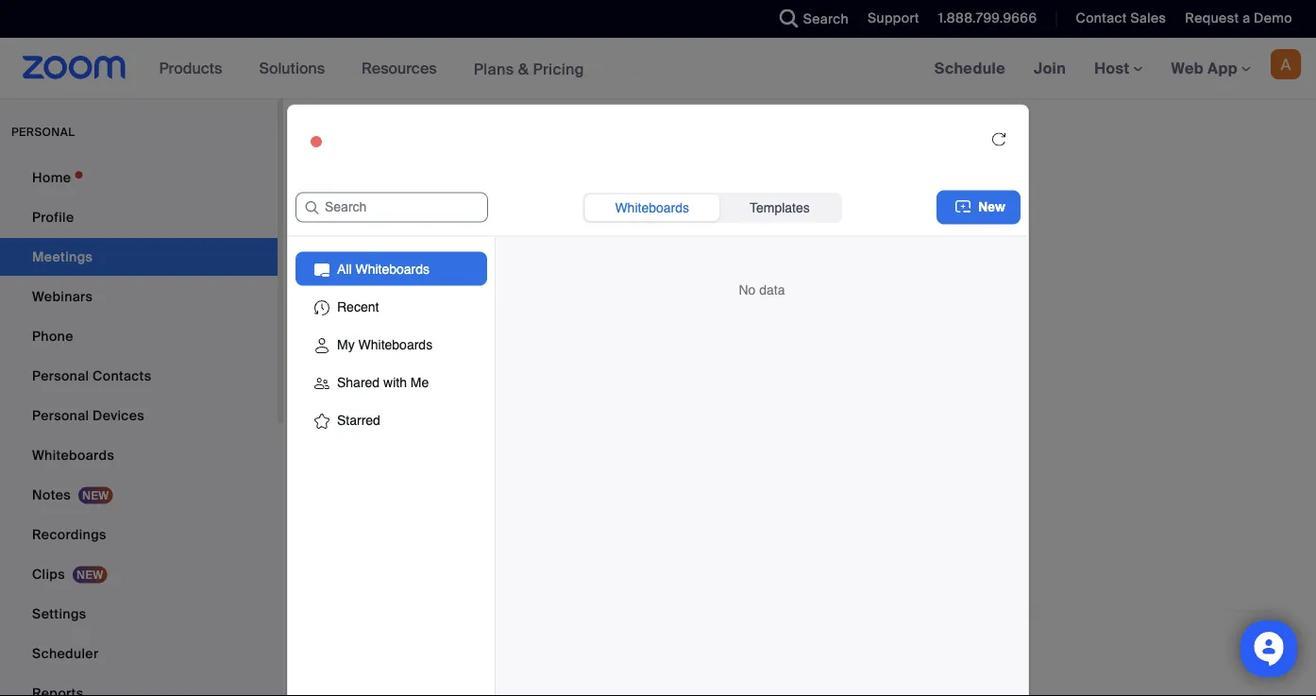 Task type: describe. For each thing, give the bounding box(es) containing it.
contact sales link up "join"
[[1062, 0, 1171, 38]]

request
[[1186, 9, 1239, 27]]

and
[[645, 255, 669, 272]]

meeting.
[[730, 255, 787, 272]]

access
[[694, 235, 740, 253]]

&
[[518, 59, 529, 79]]

request a demo
[[1186, 9, 1293, 27]]

whiteboards
[[32, 446, 114, 464]]

time zone
[[329, 65, 397, 83]]

refresh image
[[993, 133, 1006, 146]]

personal for personal devices
[[32, 407, 89, 424]]

attendees
[[567, 235, 633, 253]]

recordings
[[32, 526, 106, 543]]

personal
[[11, 125, 75, 139]]

participant option group
[[608, 672, 715, 696]]

personal devices
[[32, 407, 145, 424]]

notes
[[32, 486, 71, 503]]

add whiteboard image
[[495, 411, 508, 425]]

product information navigation
[[145, 38, 599, 100]]

home
[[32, 169, 71, 186]]

zone
[[364, 65, 397, 83]]

1 vertical spatial chat
[[565, 255, 595, 272]]

schedule
[[935, 58, 1006, 78]]

banner containing schedule
[[0, 38, 1317, 100]]

personal devices link
[[0, 397, 278, 434]]

notes link
[[0, 476, 278, 514]]

home link
[[0, 159, 278, 196]]

settings
[[32, 605, 86, 622]]

sales
[[1131, 9, 1167, 27]]

webinars
[[32, 288, 93, 305]]

scheduler link
[[0, 635, 278, 672]]

contact sales link up meetings navigation at the right of page
[[1076, 9, 1167, 27]]

group
[[521, 255, 561, 272]]

1.888.799.9666 button up schedule on the right of page
[[924, 0, 1042, 38]]

whiteboards link
[[0, 436, 278, 474]]

continuous
[[569, 210, 643, 228]]

contact sales
[[1076, 9, 1167, 27]]

off
[[698, 678, 715, 696]]

webinars link
[[0, 278, 278, 315]]

recordings link
[[0, 516, 278, 553]]

plans
[[474, 59, 514, 79]]

pricing
[[533, 59, 585, 79]]

join
[[1034, 58, 1066, 78]]



Task type: locate. For each thing, give the bounding box(es) containing it.
1 personal from the top
[[32, 367, 89, 384]]

banner
[[0, 38, 1317, 100]]

chat down attendees
[[565, 255, 595, 272]]

0 horizontal spatial the
[[706, 255, 727, 272]]

personal inside "link"
[[32, 407, 89, 424]]

have
[[660, 235, 691, 253]]

meeting
[[647, 210, 700, 228], [785, 235, 838, 253], [329, 304, 382, 321]]

security group
[[480, 459, 1271, 572]]

0 vertical spatial the
[[760, 235, 781, 253]]

phone link
[[0, 317, 278, 355]]

chat
[[703, 210, 734, 228], [565, 255, 595, 272]]

demo
[[1254, 9, 1293, 27]]

plans & pricing
[[474, 59, 585, 79]]

profile
[[32, 208, 74, 226]]

1.888.799.9666 button
[[924, 0, 1042, 38], [939, 9, 1037, 27]]

1 vertical spatial meeting
[[785, 235, 838, 253]]

0 horizontal spatial meeting
[[329, 304, 382, 321]]

plans & pricing link
[[474, 59, 585, 79], [474, 59, 585, 79]]

0 vertical spatial meeting
[[647, 210, 700, 228]]

template
[[329, 357, 388, 375]]

contacts
[[93, 367, 152, 384]]

contact sales link
[[1062, 0, 1171, 38], [1076, 9, 1167, 27]]

attendees
[[329, 170, 395, 188]]

personal contacts link
[[0, 357, 278, 395]]

support
[[868, 9, 920, 27]]

will
[[636, 235, 657, 253]]

profile link
[[0, 198, 278, 236]]

2 personal from the top
[[32, 407, 89, 424]]

personal
[[32, 367, 89, 384], [32, 407, 89, 424]]

0 vertical spatial personal
[[32, 367, 89, 384]]

devices
[[93, 407, 145, 424]]

1 horizontal spatial the
[[760, 235, 781, 253]]

time
[[329, 65, 360, 83]]

zoom logo image
[[23, 56, 126, 79]]

meeting left id
[[329, 304, 382, 321]]

phone
[[32, 327, 73, 345]]

personal down phone
[[32, 367, 89, 384]]

the
[[760, 235, 781, 253], [706, 255, 727, 272]]

1.888.799.9666
[[939, 9, 1037, 27]]

1 vertical spatial the
[[706, 255, 727, 272]]

close image
[[1207, 0, 1230, 3]]

personal menu menu
[[0, 159, 278, 696]]

meetings navigation
[[921, 38, 1317, 100]]

the down 'access'
[[706, 255, 727, 272]]

1 horizontal spatial meeting
[[647, 210, 700, 228]]

the right to
[[760, 235, 781, 253]]

personal contacts
[[32, 367, 152, 384]]

meeting up meeting.
[[785, 235, 838, 253]]

whiteboard
[[329, 411, 403, 429]]

enable continuous meeting chat added attendees will have access to the meeting group chat before and after the meeting.
[[521, 210, 838, 272]]

clips link
[[0, 555, 278, 593]]

contact
[[1076, 9, 1127, 27]]

schedule link
[[921, 38, 1020, 98]]

0 vertical spatial chat
[[703, 210, 734, 228]]

a
[[1243, 9, 1251, 27]]

enable
[[521, 210, 566, 228]]

request a demo link
[[1171, 0, 1317, 38], [1186, 9, 1293, 27]]

1.888.799.9666 button up schedule link
[[939, 9, 1037, 27]]

scheduler
[[32, 645, 99, 662]]

meeting id
[[329, 304, 399, 321]]

settings link
[[0, 595, 278, 633]]

before
[[599, 255, 641, 272]]

participant
[[480, 678, 549, 695]]

1 horizontal spatial chat
[[703, 210, 734, 228]]

on
[[631, 678, 647, 696]]

0 horizontal spatial chat
[[565, 255, 595, 272]]

to
[[744, 235, 757, 253]]

2 vertical spatial meeting
[[329, 304, 382, 321]]

id
[[385, 304, 399, 321]]

chat up 'access'
[[703, 210, 734, 228]]

meeting id option group
[[480, 298, 1271, 328]]

personal for personal contacts
[[32, 367, 89, 384]]

added
[[521, 235, 564, 253]]

join link
[[1020, 38, 1081, 98]]

host
[[480, 647, 510, 665]]

1 vertical spatial personal
[[32, 407, 89, 424]]

2 horizontal spatial meeting
[[785, 235, 838, 253]]

support link
[[854, 0, 924, 38], [868, 9, 920, 27]]

after
[[672, 255, 702, 272]]

personal up whiteboards
[[32, 407, 89, 424]]

meeting up have
[[647, 210, 700, 228]]

clips
[[32, 565, 65, 583]]



Task type: vqa. For each thing, say whether or not it's contained in the screenshot.
Grid mode, not selected icon
no



